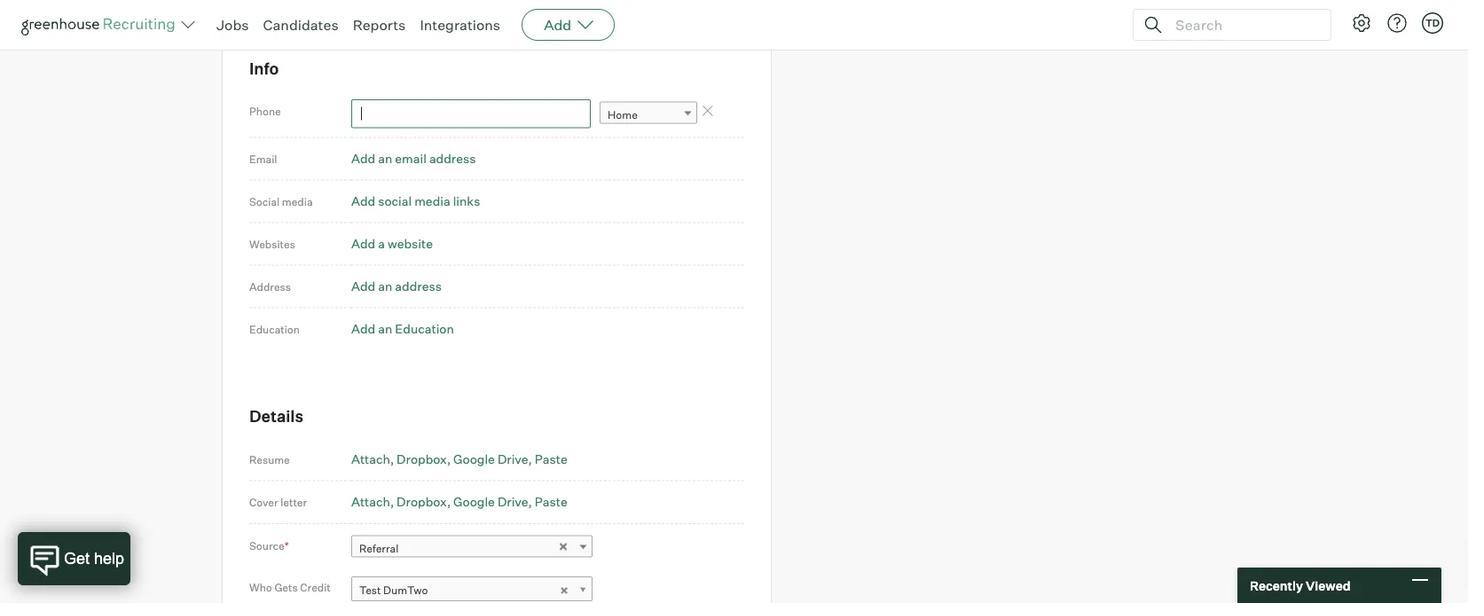 Task type: locate. For each thing, give the bounding box(es) containing it.
1 drive from the top
[[498, 451, 528, 467]]

greenhouse recruiting image
[[21, 14, 181, 35]]

jobs link
[[216, 16, 249, 34]]

drive for resume
[[498, 451, 528, 467]]

dropbox for cover letter
[[397, 494, 447, 510]]

email
[[249, 152, 277, 165]]

add
[[544, 16, 572, 34], [351, 151, 375, 166], [351, 193, 375, 209], [351, 236, 375, 251], [351, 278, 375, 294], [351, 321, 375, 337]]

an left email
[[378, 151, 392, 166]]

0 vertical spatial paste
[[535, 451, 568, 467]]

1 dropbox link from the top
[[397, 451, 451, 467]]

credit
[[300, 581, 331, 594]]

2 drive from the top
[[498, 494, 528, 510]]

who
[[249, 581, 272, 594]]

0 vertical spatial an
[[378, 151, 392, 166]]

2 google drive link from the top
[[453, 494, 532, 510]]

0 vertical spatial attach link
[[351, 451, 394, 467]]

paste
[[535, 451, 568, 467], [535, 494, 568, 510]]

2 dropbox from the top
[[397, 494, 447, 510]]

0 vertical spatial google
[[453, 451, 495, 467]]

add an address
[[351, 278, 442, 294]]

media left links
[[415, 193, 450, 209]]

google for cover letter
[[453, 494, 495, 510]]

1 paste from the top
[[535, 451, 568, 467]]

resume
[[249, 453, 290, 466]]

2 paste from the top
[[535, 494, 568, 510]]

1 vertical spatial attach link
[[351, 494, 394, 510]]

1 vertical spatial paste link
[[535, 494, 568, 510]]

td button
[[1419, 9, 1447, 37]]

education
[[395, 321, 454, 337], [249, 322, 300, 336]]

2 an from the top
[[378, 278, 392, 294]]

0 vertical spatial attach dropbox google drive paste
[[351, 451, 568, 467]]

add for add
[[544, 16, 572, 34]]

candidates link
[[263, 16, 339, 34]]

1 vertical spatial attach dropbox google drive paste
[[351, 494, 568, 510]]

cover letter
[[249, 496, 307, 509]]

0 vertical spatial dropbox link
[[397, 451, 451, 467]]

1 vertical spatial paste
[[535, 494, 568, 510]]

0 vertical spatial drive
[[498, 451, 528, 467]]

paste for resume
[[535, 451, 568, 467]]

jobs
[[216, 16, 249, 34]]

dropbox link for cover letter
[[397, 494, 451, 510]]

dropbox link
[[397, 451, 451, 467], [397, 494, 451, 510]]

add a website link
[[351, 236, 433, 251]]

an
[[378, 151, 392, 166], [378, 278, 392, 294], [378, 321, 392, 337]]

an down the add an address
[[378, 321, 392, 337]]

attach dropbox google drive paste for resume
[[351, 451, 568, 467]]

1 vertical spatial google
[[453, 494, 495, 510]]

dropbox for resume
[[397, 451, 447, 467]]

attach dropbox google drive paste
[[351, 451, 568, 467], [351, 494, 568, 510]]

1 attach link from the top
[[351, 451, 394, 467]]

1 google drive link from the top
[[453, 451, 532, 467]]

integrations
[[420, 16, 501, 34]]

source
[[249, 539, 285, 552]]

google for resume
[[453, 451, 495, 467]]

1 vertical spatial attach
[[351, 494, 390, 510]]

google drive link for resume
[[453, 451, 532, 467]]

2 google from the top
[[453, 494, 495, 510]]

1 vertical spatial dropbox
[[397, 494, 447, 510]]

1 vertical spatial address
[[395, 278, 442, 294]]

google
[[453, 451, 495, 467], [453, 494, 495, 510]]

test dumtwo link
[[351, 577, 593, 602]]

1 dropbox from the top
[[397, 451, 447, 467]]

drive for cover letter
[[498, 494, 528, 510]]

1 an from the top
[[378, 151, 392, 166]]

2 attach dropbox google drive paste from the top
[[351, 494, 568, 510]]

attach link for cover letter
[[351, 494, 394, 510]]

Search text field
[[1171, 12, 1315, 38]]

paste for cover letter
[[535, 494, 568, 510]]

address down 'website'
[[395, 278, 442, 294]]

paste link for resume
[[535, 451, 568, 467]]

an for address
[[378, 278, 392, 294]]

1 vertical spatial google drive link
[[453, 494, 532, 510]]

0 vertical spatial attach
[[351, 451, 390, 467]]

recently
[[1250, 578, 1303, 593]]

3 an from the top
[[378, 321, 392, 337]]

address
[[429, 151, 476, 166], [395, 278, 442, 294]]

website
[[388, 236, 433, 251]]

0 vertical spatial dropbox
[[397, 451, 447, 467]]

add a website
[[351, 236, 433, 251]]

1 vertical spatial dropbox link
[[397, 494, 451, 510]]

1 attach from the top
[[351, 451, 390, 467]]

paste link for cover letter
[[535, 494, 568, 510]]

0 horizontal spatial education
[[249, 322, 300, 336]]

an down the a
[[378, 278, 392, 294]]

add inside popup button
[[544, 16, 572, 34]]

education down address
[[249, 322, 300, 336]]

google drive link for cover letter
[[453, 494, 532, 510]]

1 vertical spatial an
[[378, 278, 392, 294]]

td button
[[1422, 12, 1444, 34]]

0 vertical spatial google drive link
[[453, 451, 532, 467]]

email
[[395, 151, 427, 166]]

1 attach dropbox google drive paste from the top
[[351, 451, 568, 467]]

address right email
[[429, 151, 476, 166]]

media
[[415, 193, 450, 209], [282, 195, 313, 208]]

add for add an address
[[351, 278, 375, 294]]

1 vertical spatial drive
[[498, 494, 528, 510]]

0 vertical spatial paste link
[[535, 451, 568, 467]]

attach link
[[351, 451, 394, 467], [351, 494, 394, 510]]

reports link
[[353, 16, 406, 34]]

add an email address link
[[351, 151, 476, 166]]

education down add an address link
[[395, 321, 454, 337]]

add an education
[[351, 321, 454, 337]]

2 attach from the top
[[351, 494, 390, 510]]

home
[[608, 108, 638, 122]]

*
[[285, 539, 289, 552]]

websites
[[249, 237, 295, 250]]

drive
[[498, 451, 528, 467], [498, 494, 528, 510]]

test dumtwo
[[359, 583, 428, 596]]

candidates
[[263, 16, 339, 34]]

attach
[[351, 451, 390, 467], [351, 494, 390, 510]]

2 dropbox link from the top
[[397, 494, 451, 510]]

1 paste link from the top
[[535, 451, 568, 467]]

dropbox link for resume
[[397, 451, 451, 467]]

2 attach link from the top
[[351, 494, 394, 510]]

1 google from the top
[[453, 451, 495, 467]]

dropbox
[[397, 451, 447, 467], [397, 494, 447, 510]]

None text field
[[351, 99, 591, 128]]

add button
[[522, 9, 615, 41]]

google drive link
[[453, 451, 532, 467], [453, 494, 532, 510]]

media right social
[[282, 195, 313, 208]]

2 vertical spatial an
[[378, 321, 392, 337]]

paste link
[[535, 451, 568, 467], [535, 494, 568, 510]]

2 paste link from the top
[[535, 494, 568, 510]]



Task type: describe. For each thing, give the bounding box(es) containing it.
who gets credit
[[249, 581, 331, 594]]

add an address link
[[351, 278, 442, 294]]

home link
[[600, 102, 697, 127]]

recently viewed
[[1250, 578, 1351, 593]]

letter
[[281, 496, 307, 509]]

details
[[249, 406, 304, 426]]

1 horizontal spatial education
[[395, 321, 454, 337]]

gets
[[275, 581, 298, 594]]

add for add an education
[[351, 321, 375, 337]]

add an email address
[[351, 151, 476, 166]]

0 vertical spatial address
[[429, 151, 476, 166]]

attach link for resume
[[351, 451, 394, 467]]

source *
[[249, 539, 289, 552]]

1 horizontal spatial media
[[415, 193, 450, 209]]

referral
[[359, 542, 399, 555]]

address
[[249, 280, 291, 293]]

social media
[[249, 195, 313, 208]]

cover
[[249, 496, 278, 509]]

attach dropbox google drive paste for cover letter
[[351, 494, 568, 510]]

configure image
[[1351, 12, 1373, 34]]

attach for cover letter
[[351, 494, 390, 510]]

an for education
[[378, 321, 392, 337]]

add social media links
[[351, 193, 480, 209]]

add social media links link
[[351, 193, 480, 209]]

reports
[[353, 16, 406, 34]]

links
[[453, 193, 480, 209]]

add an education link
[[351, 321, 454, 337]]

add for add an email address
[[351, 151, 375, 166]]

attach for resume
[[351, 451, 390, 467]]

0 horizontal spatial media
[[282, 195, 313, 208]]

add for add a website
[[351, 236, 375, 251]]

test
[[359, 583, 381, 596]]

integrations link
[[420, 16, 501, 34]]

phone
[[249, 105, 281, 118]]

info
[[249, 58, 279, 78]]

social
[[249, 195, 280, 208]]

a
[[378, 236, 385, 251]]

viewed
[[1306, 578, 1351, 593]]

add for add social media links
[[351, 193, 375, 209]]

social
[[378, 193, 412, 209]]

td
[[1426, 17, 1440, 29]]

an for email
[[378, 151, 392, 166]]

dumtwo
[[383, 583, 428, 596]]

referral link
[[351, 535, 593, 561]]



Task type: vqa. For each thing, say whether or not it's contained in the screenshot.
Attach link to the bottom
yes



